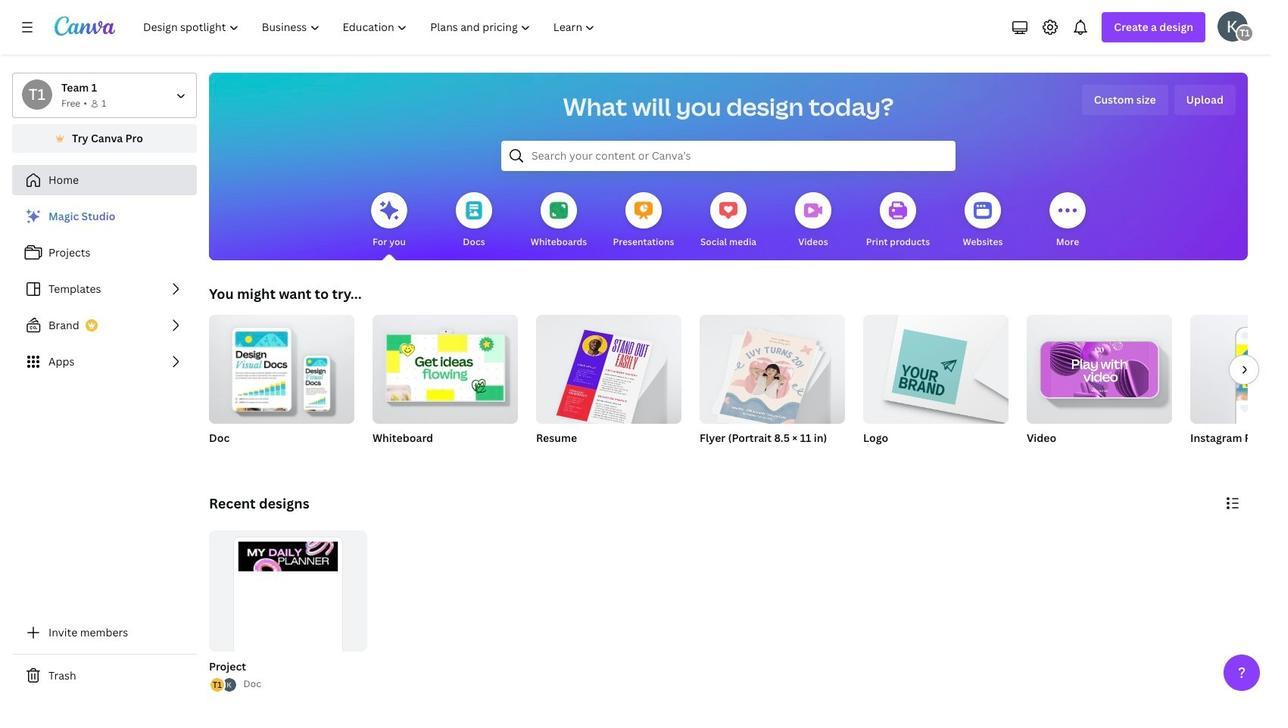 Task type: describe. For each thing, give the bounding box(es) containing it.
top level navigation element
[[133, 12, 609, 42]]

team 1 image
[[22, 80, 52, 110]]

1 vertical spatial list
[[209, 678, 238, 694]]



Task type: locate. For each thing, give the bounding box(es) containing it.
1 horizontal spatial team 1 element
[[1236, 24, 1254, 42]]

team 1 element inside switch to another team button
[[22, 80, 52, 110]]

1 horizontal spatial list
[[209, 678, 238, 694]]

None search field
[[501, 141, 956, 171]]

1 vertical spatial team 1 element
[[22, 80, 52, 110]]

0 vertical spatial list
[[12, 201, 197, 377]]

group
[[209, 309, 355, 465], [209, 309, 355, 424], [373, 309, 518, 465], [373, 309, 518, 424], [536, 309, 682, 465], [536, 309, 682, 431], [700, 309, 845, 465], [700, 309, 845, 429], [864, 315, 1009, 465], [864, 315, 1009, 424], [1027, 315, 1173, 465], [1191, 315, 1273, 465], [206, 531, 367, 694], [209, 531, 367, 692]]

team 1 image
[[1236, 24, 1254, 42]]

list
[[12, 201, 197, 377], [209, 678, 238, 694]]

0 horizontal spatial list
[[12, 201, 197, 377]]

0 horizontal spatial team 1 element
[[22, 80, 52, 110]]

Switch to another team button
[[12, 73, 197, 118]]

0 vertical spatial team 1 element
[[1236, 24, 1254, 42]]

Search search field
[[532, 142, 926, 170]]

team 1 element
[[1236, 24, 1254, 42], [22, 80, 52, 110]]

kendall parks image
[[1218, 11, 1248, 42]]



Task type: vqa. For each thing, say whether or not it's contained in the screenshot.
'more'
no



